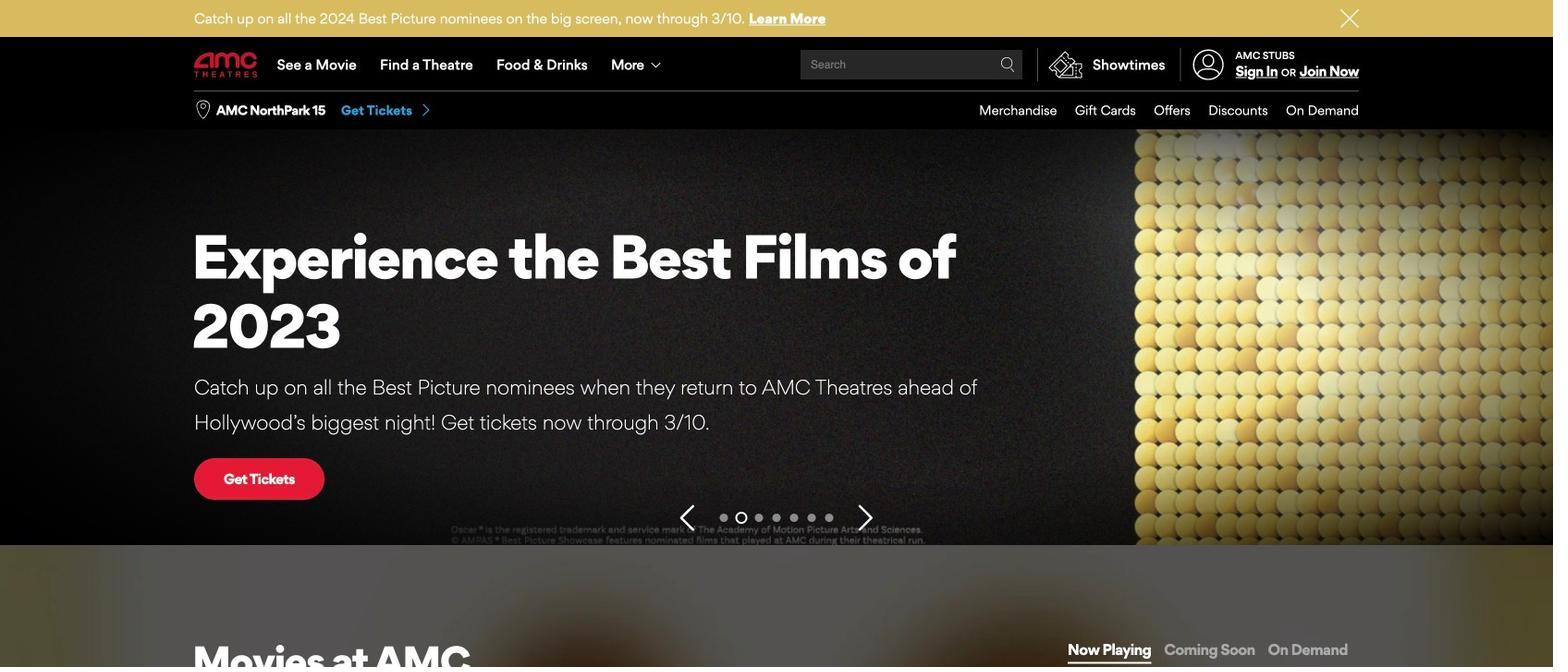 Task type: describe. For each thing, give the bounding box(es) containing it.
sign in or join amc stubs element
[[1181, 39, 1360, 91]]

user profile image
[[1183, 49, 1235, 80]]

3 menu item from the left
[[1137, 92, 1191, 129]]

best picture showcase image
[[0, 129, 1554, 546]]

showtimes image
[[1039, 48, 1093, 81]]

search the AMC website text field
[[808, 58, 1001, 72]]

1 menu item from the left
[[962, 92, 1058, 129]]



Task type: locate. For each thing, give the bounding box(es) containing it.
amc logo image
[[194, 52, 259, 77], [194, 52, 259, 77]]

menu
[[194, 39, 1360, 91], [962, 92, 1360, 129]]

submit search icon image
[[1001, 57, 1016, 72]]

2 menu item from the left
[[1058, 92, 1137, 129]]

0 vertical spatial menu
[[194, 39, 1360, 91]]

1 vertical spatial menu
[[962, 92, 1360, 129]]

4 menu item from the left
[[1191, 92, 1269, 129]]

5 menu item from the left
[[1269, 92, 1360, 129]]

menu item
[[962, 92, 1058, 129], [1058, 92, 1137, 129], [1137, 92, 1191, 129], [1191, 92, 1269, 129], [1269, 92, 1360, 129]]



Task type: vqa. For each thing, say whether or not it's contained in the screenshot.
the Gift Cards
no



